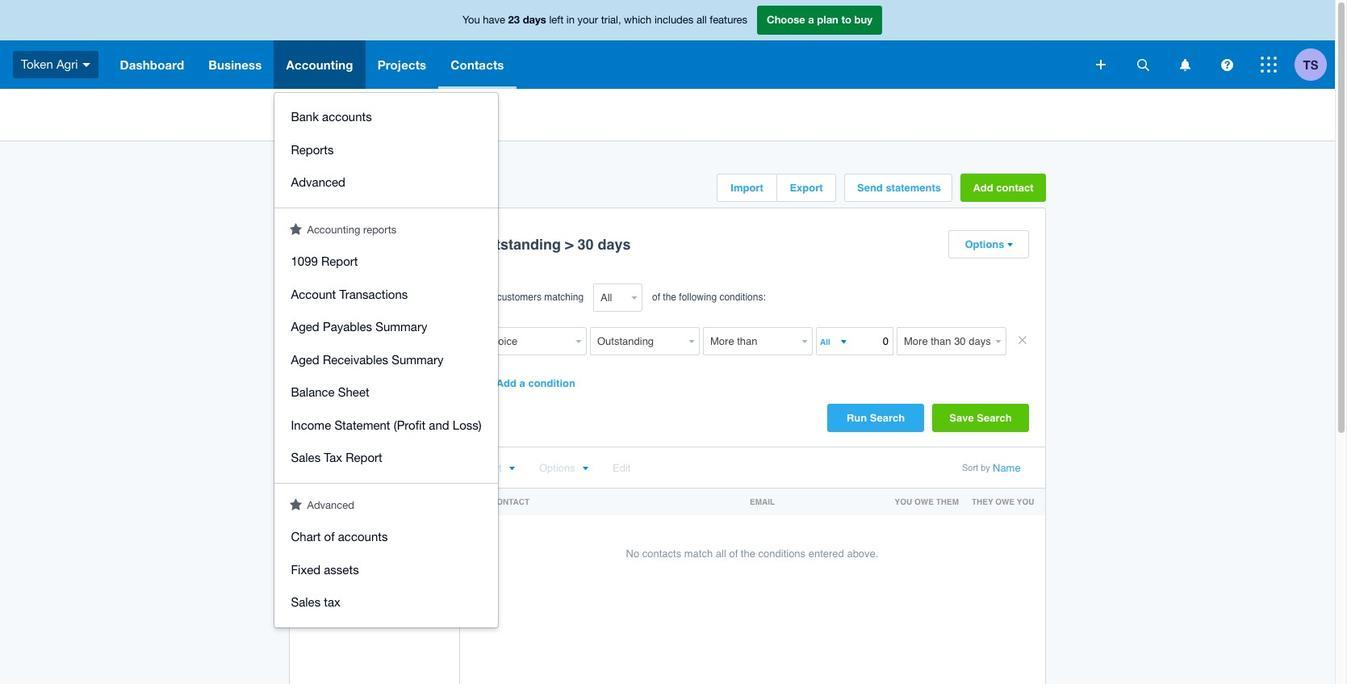 Task type: locate. For each thing, give the bounding box(es) containing it.
options left 'edit' button
[[539, 462, 576, 474]]

contacts button
[[439, 40, 516, 89]]

sales tax link
[[275, 586, 498, 619]]

import
[[731, 182, 764, 194]]

0 horizontal spatial add
[[497, 377, 517, 389]]

1 vertical spatial a
[[520, 377, 526, 389]]

0 horizontal spatial svg image
[[1097, 60, 1106, 69]]

favourites image for advanced
[[290, 498, 302, 510]]

owe right 'they'
[[996, 497, 1015, 506]]

reports link
[[275, 134, 498, 166]]

favourites image left have
[[290, 498, 302, 510]]

2 favourites image from the top
[[290, 498, 302, 510]]

1 vertical spatial accounting
[[307, 223, 361, 235]]

0 horizontal spatial of
[[324, 530, 335, 544]]

0 horizontal spatial search
[[870, 412, 905, 424]]

1 vertical spatial all
[[716, 548, 727, 560]]

left
[[550, 14, 564, 26]]

aged receivables summary link
[[275, 344, 498, 376]]

all right match
[[716, 548, 727, 560]]

el image left 'edit' button
[[582, 466, 589, 472]]

0 horizontal spatial outstanding
[[310, 518, 372, 530]]

1 horizontal spatial 1
[[355, 318, 360, 329]]

export button up contact
[[472, 462, 515, 474]]

0 vertical spatial outstanding > 30 days
[[476, 236, 631, 253]]

days
[[523, 13, 547, 26], [598, 236, 631, 253], [398, 518, 422, 530], [371, 550, 393, 562]]

year)
[[399, 582, 423, 594]]

export
[[790, 182, 823, 194], [472, 462, 502, 474]]

1 vertical spatial outstanding > 30 days
[[310, 518, 422, 530]]

1 vertical spatial the
[[741, 548, 756, 560]]

list box
[[275, 93, 498, 627]]

options button down add contact
[[950, 231, 1029, 258]]

export right import button
[[790, 182, 823, 194]]

1 horizontal spatial of
[[653, 292, 661, 303]]

add inside button
[[974, 182, 994, 194]]

1 right all
[[326, 222, 331, 233]]

the left conditions at the bottom right of page
[[741, 548, 756, 560]]

the right (in
[[363, 582, 377, 594]]

save search button
[[933, 404, 1030, 432]]

payables
[[323, 320, 372, 334]]

groups
[[310, 352, 353, 366]]

a left condition
[[520, 377, 526, 389]]

1 vertical spatial add
[[497, 377, 517, 389]]

export inside button
[[790, 182, 823, 194]]

0 horizontal spatial owe
[[915, 497, 934, 506]]

dashboard link
[[108, 40, 196, 89]]

1 el image from the left
[[508, 466, 515, 472]]

contacts up 'reports'
[[288, 109, 371, 132]]

0 horizontal spatial a
[[520, 377, 526, 389]]

1 vertical spatial outstanding
[[310, 518, 372, 530]]

0 horizontal spatial all
[[697, 14, 707, 26]]

sales left tax
[[291, 451, 321, 464]]

new
[[422, 354, 443, 366]]

2 owe from the left
[[996, 497, 1015, 506]]

accounts up 7
[[338, 530, 388, 544]]

archived 1
[[310, 317, 360, 329]]

1 favourites image from the top
[[290, 222, 302, 235]]

0 vertical spatial accounts
[[322, 110, 372, 124]]

includes
[[655, 14, 694, 26]]

0 for suppliers
[[358, 286, 363, 297]]

ts button
[[1295, 40, 1336, 89]]

bank accounts
[[291, 110, 372, 124]]

1 search from the left
[[870, 412, 905, 424]]

svg image inside token agri popup button
[[82, 63, 90, 67]]

0 vertical spatial accounting
[[286, 57, 353, 72]]

> up "matching"
[[565, 236, 574, 253]]

1 vertical spatial advanced
[[307, 499, 355, 511]]

outstanding > 30 days down have purchased an item
[[310, 518, 422, 530]]

group 2 0
[[310, 418, 357, 430]]

2 el image from the left
[[582, 466, 589, 472]]

add contact
[[974, 182, 1034, 194]]

report inside "link"
[[321, 254, 358, 268]]

outstanding > 30 days up "matching"
[[476, 236, 631, 253]]

1 horizontal spatial search
[[977, 412, 1012, 424]]

0 vertical spatial report
[[321, 254, 358, 268]]

0 inside group 2 0
[[352, 418, 357, 430]]

contacts down you
[[451, 57, 504, 72]]

0 vertical spatial sales
[[291, 451, 321, 464]]

sheet
[[338, 385, 370, 399]]

1 horizontal spatial options button
[[950, 231, 1029, 258]]

0 vertical spatial advanced
[[291, 175, 346, 189]]

1 vertical spatial contacts
[[288, 109, 371, 132]]

30 up "matching"
[[578, 236, 594, 253]]

0 horizontal spatial options button
[[539, 462, 589, 474]]

2 aged from the top
[[291, 353, 320, 366]]

search inside save search button
[[977, 412, 1012, 424]]

outstanding up overdue > 7 days
[[310, 518, 372, 530]]

name
[[993, 462, 1021, 474]]

group
[[310, 418, 339, 430]]

summary
[[376, 320, 428, 334], [392, 353, 444, 366]]

1 inside archived 1
[[355, 318, 360, 329]]

export button right import button
[[778, 174, 836, 201]]

report up suppliers 0
[[321, 254, 358, 268]]

0 vertical spatial options
[[965, 238, 1005, 250]]

0 vertical spatial options button
[[950, 231, 1029, 258]]

the left the "following"
[[663, 292, 677, 303]]

sales for sales tax report
[[291, 451, 321, 464]]

0 vertical spatial outstanding
[[476, 236, 561, 253]]

0 vertical spatial 1
[[326, 222, 331, 233]]

1
[[326, 222, 331, 233], [355, 318, 360, 329]]

2 you from the left
[[1017, 497, 1035, 506]]

contacts
[[451, 57, 504, 72], [288, 109, 371, 132]]

new link
[[422, 354, 443, 367]]

1 horizontal spatial you
[[1017, 497, 1035, 506]]

1 vertical spatial export button
[[472, 462, 515, 474]]

1 vertical spatial 1
[[355, 318, 360, 329]]

sort
[[963, 463, 979, 473]]

1 for archived
[[355, 318, 360, 329]]

outstanding
[[476, 236, 561, 253], [310, 518, 372, 530]]

send statements button
[[846, 174, 952, 201]]

1 owe from the left
[[915, 497, 934, 506]]

2 vertical spatial 0
[[352, 418, 357, 430]]

1 vertical spatial accounts
[[338, 530, 388, 544]]

0 horizontal spatial svg image
[[82, 63, 90, 67]]

1 vertical spatial aged
[[291, 353, 320, 366]]

1 vertical spatial >
[[375, 518, 381, 530]]

0 for fresh
[[341, 386, 346, 398]]

export up contact
[[472, 462, 502, 474]]

0 vertical spatial 30
[[578, 236, 594, 253]]

0 vertical spatial summary
[[376, 320, 428, 334]]

search for run search
[[870, 412, 905, 424]]

favourites image left all
[[290, 222, 302, 235]]

all left features
[[697, 14, 707, 26]]

aged
[[291, 320, 320, 334], [291, 353, 320, 366]]

all 1
[[310, 221, 331, 233]]

1 horizontal spatial svg image
[[1180, 59, 1191, 71]]

1 vertical spatial of
[[324, 530, 335, 544]]

1 horizontal spatial add
[[974, 182, 994, 194]]

2 vertical spatial >
[[353, 550, 359, 562]]

fixed assets
[[291, 563, 359, 576]]

0 horizontal spatial export
[[472, 462, 502, 474]]

0 vertical spatial export
[[790, 182, 823, 194]]

summary down account transactions link
[[376, 320, 428, 334]]

no contacts match all of the conditions entered above.
[[626, 548, 879, 560]]

choose a plan to buy
[[767, 13, 873, 26]]

aged up balance
[[291, 353, 320, 366]]

accounting up customers
[[307, 223, 361, 235]]

contacts
[[643, 548, 682, 560]]

you
[[895, 497, 913, 506], [1017, 497, 1035, 506]]

1 vertical spatial options
[[539, 462, 576, 474]]

balance sheet
[[291, 385, 370, 399]]

0 horizontal spatial contacts
[[288, 109, 371, 132]]

1 horizontal spatial outstanding
[[476, 236, 561, 253]]

0 horizontal spatial 30
[[384, 518, 396, 530]]

favourites image
[[290, 222, 302, 235], [290, 498, 302, 510]]

group
[[275, 93, 498, 207]]

summary down aged payables summary link
[[392, 353, 444, 366]]

1 vertical spatial 30
[[384, 518, 396, 530]]

0 vertical spatial >
[[565, 236, 574, 253]]

plan
[[818, 13, 839, 26]]

reports group
[[275, 237, 498, 483]]

matching
[[545, 292, 584, 303]]

income statement (profit and loss)
[[291, 418, 482, 432]]

owe left them
[[915, 497, 934, 506]]

outstanding up the customers
[[476, 236, 561, 253]]

1 horizontal spatial contacts
[[451, 57, 504, 72]]

2 sales from the top
[[291, 595, 321, 609]]

30
[[578, 236, 594, 253], [384, 518, 396, 530]]

0 horizontal spatial export button
[[472, 462, 515, 474]]

options button left 'edit' button
[[539, 462, 589, 474]]

1 horizontal spatial export button
[[778, 174, 836, 201]]

they
[[972, 497, 994, 506]]

favourites image for accounting reports
[[290, 222, 302, 235]]

0 horizontal spatial 1
[[326, 222, 331, 233]]

search right run
[[870, 412, 905, 424]]

accounting inside dropdown button
[[286, 57, 353, 72]]

0 vertical spatial aged
[[291, 320, 320, 334]]

accounting for accounting
[[286, 57, 353, 72]]

1 vertical spatial summary
[[392, 353, 444, 366]]

1 horizontal spatial 30
[[578, 236, 594, 253]]

banner
[[0, 0, 1336, 627]]

30 down an at left bottom
[[384, 518, 396, 530]]

0 right fresh
[[341, 386, 346, 398]]

the
[[663, 292, 677, 303], [741, 548, 756, 560], [363, 582, 377, 594]]

options left el image
[[965, 238, 1005, 250]]

0 inside fresh 0
[[341, 386, 346, 398]]

which
[[624, 14, 652, 26]]

el image for options
[[582, 466, 589, 472]]

1 aged from the top
[[291, 320, 320, 334]]

contact
[[491, 497, 530, 506]]

them
[[937, 497, 959, 506]]

advanced down 'reports'
[[291, 175, 346, 189]]

smart lists
[[310, 453, 376, 466]]

None text field
[[590, 327, 686, 355], [703, 327, 799, 355], [816, 327, 894, 355], [590, 327, 686, 355], [703, 327, 799, 355], [816, 327, 894, 355]]

by
[[981, 463, 991, 473]]

1 vertical spatial favourites image
[[290, 498, 302, 510]]

aged for aged payables summary
[[291, 320, 320, 334]]

report right tax
[[346, 451, 383, 464]]

1 vertical spatial sales
[[291, 595, 321, 609]]

options for email
[[539, 462, 576, 474]]

2 search from the left
[[977, 412, 1012, 424]]

have purchased an item
[[310, 486, 424, 498]]

0 vertical spatial a
[[809, 13, 815, 26]]

a left plan
[[809, 13, 815, 26]]

1 horizontal spatial the
[[663, 292, 677, 303]]

accounting
[[286, 57, 353, 72], [307, 223, 361, 235]]

banner containing ts
[[0, 0, 1336, 627]]

1 horizontal spatial options
[[965, 238, 1005, 250]]

2 horizontal spatial of
[[730, 548, 738, 560]]

1 right 'archived'
[[355, 318, 360, 329]]

svg image
[[1261, 57, 1278, 73], [1138, 59, 1150, 71], [82, 63, 90, 67]]

sales for sales tax
[[291, 595, 321, 609]]

0 vertical spatial of
[[653, 292, 661, 303]]

0 vertical spatial all
[[697, 14, 707, 26]]

accounting up the bank accounts
[[286, 57, 353, 72]]

add left contact
[[974, 182, 994, 194]]

import button
[[718, 174, 777, 201]]

1 vertical spatial options button
[[539, 462, 589, 474]]

1 horizontal spatial el image
[[582, 466, 589, 472]]

1 horizontal spatial all
[[716, 548, 727, 560]]

item
[[404, 486, 424, 498]]

sales inside 'reports' group
[[291, 451, 321, 464]]

you left them
[[895, 497, 913, 506]]

group containing bank accounts
[[275, 93, 498, 207]]

el image
[[508, 466, 515, 472], [582, 466, 589, 472]]

> down have purchased an item
[[375, 518, 381, 530]]

All text field
[[594, 283, 628, 312]]

0 inside suppliers 0
[[358, 286, 363, 297]]

a
[[809, 13, 815, 26], [520, 377, 526, 389]]

accounting for accounting reports
[[307, 223, 361, 235]]

of left the "following"
[[653, 292, 661, 303]]

advanced
[[291, 175, 346, 189], [307, 499, 355, 511]]

aged down account
[[291, 320, 320, 334]]

purchased
[[338, 486, 387, 498]]

fixed assets link
[[275, 554, 498, 586]]

el image up contact
[[508, 466, 515, 472]]

add inside button
[[497, 377, 517, 389]]

svg image
[[1180, 59, 1191, 71], [1222, 59, 1234, 71], [1097, 60, 1106, 69]]

export button
[[778, 174, 836, 201], [472, 462, 515, 474]]

0 right suppliers
[[358, 286, 363, 297]]

token
[[21, 57, 53, 71]]

0 vertical spatial export button
[[778, 174, 836, 201]]

of up overdue
[[324, 530, 335, 544]]

add
[[974, 182, 994, 194], [497, 377, 517, 389]]

2 vertical spatial the
[[363, 582, 377, 594]]

find customers matching
[[476, 292, 584, 303]]

advanced link
[[275, 166, 498, 199]]

of right match
[[730, 548, 738, 560]]

sales inside advanced 'group'
[[291, 595, 321, 609]]

> left 7
[[353, 550, 359, 562]]

1 vertical spatial export
[[472, 462, 502, 474]]

customers
[[310, 253, 364, 265]]

you down "name" button
[[1017, 497, 1035, 506]]

trial,
[[601, 14, 621, 26]]

accounts right bank
[[322, 110, 372, 124]]

0 vertical spatial 0
[[358, 286, 363, 297]]

0 horizontal spatial el image
[[508, 466, 515, 472]]

summary for aged receivables summary
[[392, 353, 444, 366]]

days down item
[[398, 518, 422, 530]]

2 horizontal spatial the
[[741, 548, 756, 560]]

send statements
[[858, 182, 942, 194]]

1 vertical spatial 0
[[341, 386, 346, 398]]

0 horizontal spatial you
[[895, 497, 913, 506]]

fixed
[[291, 563, 321, 576]]

search right save
[[977, 412, 1012, 424]]

owe
[[915, 497, 934, 506], [996, 497, 1015, 506]]

tax
[[324, 595, 341, 609]]

1 sales from the top
[[291, 451, 321, 464]]

None text field
[[477, 327, 573, 355], [897, 327, 993, 355], [818, 333, 839, 350], [477, 327, 573, 355], [897, 327, 993, 355], [818, 333, 839, 350]]

0 horizontal spatial options
[[539, 462, 576, 474]]

0 vertical spatial add
[[974, 182, 994, 194]]

0 right 2
[[352, 418, 357, 430]]

sales down paid
[[291, 595, 321, 609]]

1 horizontal spatial owe
[[996, 497, 1015, 506]]

search inside run search button
[[870, 412, 905, 424]]

2 horizontal spatial svg image
[[1261, 57, 1278, 73]]

projects
[[378, 57, 427, 72]]

aged payables summary link
[[275, 311, 498, 344]]

0 vertical spatial contacts
[[451, 57, 504, 72]]

sales tax
[[291, 595, 341, 609]]

1 horizontal spatial export
[[790, 182, 823, 194]]

list box containing bank accounts
[[275, 93, 498, 627]]

0 vertical spatial favourites image
[[290, 222, 302, 235]]

1 horizontal spatial a
[[809, 13, 815, 26]]

1 horizontal spatial outstanding > 30 days
[[476, 236, 631, 253]]

add right +
[[497, 377, 517, 389]]

advanced down have
[[307, 499, 355, 511]]

summary for aged payables summary
[[376, 320, 428, 334]]

1 inside the all 1
[[326, 222, 331, 233]]



Task type: vqa. For each thing, say whether or not it's contained in the screenshot.
THE AVERAGE to the right
no



Task type: describe. For each thing, give the bounding box(es) containing it.
token agri button
[[0, 40, 108, 89]]

1 horizontal spatial svg image
[[1138, 59, 1150, 71]]

edit button
[[613, 462, 631, 474]]

options for of the following conditions:
[[965, 238, 1005, 250]]

0 horizontal spatial >
[[353, 550, 359, 562]]

days up all text box at left
[[598, 236, 631, 253]]

1099 report
[[291, 254, 358, 268]]

1099 report link
[[275, 246, 498, 278]]

us
[[334, 582, 345, 594]]

features
[[710, 14, 748, 26]]

you have 23 days left in your trial, which includes all features
[[463, 13, 748, 26]]

they owe you
[[972, 497, 1035, 506]]

of inside advanced 'group'
[[324, 530, 335, 544]]

all inside you have 23 days left in your trial, which includes all features
[[697, 14, 707, 26]]

el image
[[1007, 242, 1013, 248]]

statements
[[886, 182, 942, 194]]

suppliers 0
[[310, 285, 363, 297]]

contact
[[997, 182, 1034, 194]]

tax
[[324, 451, 342, 464]]

(in
[[348, 582, 360, 594]]

contacts inside dropdown button
[[451, 57, 504, 72]]

list box inside banner
[[275, 93, 498, 627]]

suppliers
[[310, 285, 354, 297]]

overdue > 7 days
[[310, 550, 393, 562]]

export for the top export button
[[790, 182, 823, 194]]

days right the 23
[[523, 13, 547, 26]]

2 vertical spatial of
[[730, 548, 738, 560]]

bank accounts link
[[275, 101, 498, 134]]

search for save search
[[977, 412, 1012, 424]]

your
[[578, 14, 599, 26]]

transactions
[[340, 287, 408, 301]]

business button
[[196, 40, 274, 89]]

chart
[[291, 530, 321, 544]]

no
[[626, 548, 640, 560]]

days right 7
[[371, 550, 393, 562]]

a inside button
[[520, 377, 526, 389]]

owe for you
[[915, 497, 934, 506]]

archived
[[310, 317, 351, 329]]

conditions:
[[720, 292, 766, 303]]

accounts inside advanced 'group'
[[338, 530, 388, 544]]

have
[[310, 486, 335, 498]]

customers
[[497, 292, 542, 303]]

an
[[389, 486, 401, 498]]

save
[[950, 412, 975, 424]]

advanced group
[[275, 513, 498, 627]]

business
[[209, 57, 262, 72]]

1099
[[291, 254, 318, 268]]

bank
[[291, 110, 319, 124]]

2
[[342, 418, 348, 430]]

last
[[380, 582, 397, 594]]

owe for they
[[996, 497, 1015, 506]]

fresh
[[310, 386, 337, 398]]

el image for export
[[508, 466, 515, 472]]

0 horizontal spatial outstanding > 30 days
[[310, 518, 422, 530]]

have
[[483, 14, 506, 26]]

overdue
[[310, 550, 350, 562]]

conditions
[[759, 548, 806, 560]]

balance
[[291, 385, 335, 399]]

0 horizontal spatial the
[[363, 582, 377, 594]]

accounting button
[[274, 40, 366, 89]]

0 vertical spatial the
[[663, 292, 677, 303]]

2 horizontal spatial svg image
[[1222, 59, 1234, 71]]

edit
[[613, 462, 631, 474]]

save search
[[950, 412, 1012, 424]]

run search button
[[828, 404, 925, 432]]

token agri
[[21, 57, 78, 71]]

aged payables summary
[[291, 320, 428, 334]]

1 horizontal spatial >
[[375, 518, 381, 530]]

a inside banner
[[809, 13, 815, 26]]

accounting reports
[[307, 223, 397, 235]]

aged for aged receivables summary
[[291, 353, 320, 366]]

loss)
[[453, 418, 482, 432]]

+ add a condition
[[488, 377, 576, 389]]

aged receivables summary
[[291, 353, 444, 366]]

you owe them
[[895, 497, 959, 506]]

2 horizontal spatial >
[[565, 236, 574, 253]]

+ add a condition button
[[476, 369, 588, 397]]

reports
[[291, 143, 334, 156]]

above.
[[848, 548, 879, 560]]

chart of accounts
[[291, 530, 388, 544]]

paid
[[310, 582, 331, 594]]

23
[[508, 13, 520, 26]]

name button
[[993, 462, 1021, 474]]

smart
[[310, 453, 344, 466]]

in
[[567, 14, 575, 26]]

email
[[750, 497, 775, 506]]

you
[[463, 14, 480, 26]]

1 you from the left
[[895, 497, 913, 506]]

income statement (profit and loss) link
[[275, 409, 498, 442]]

account transactions link
[[275, 278, 498, 311]]

options button for of the following conditions:
[[950, 231, 1029, 258]]

1 vertical spatial report
[[346, 451, 383, 464]]

income
[[291, 418, 331, 432]]

options button for email
[[539, 462, 589, 474]]

sort by name
[[963, 462, 1021, 474]]

1 for all
[[326, 222, 331, 233]]

lists
[[348, 453, 376, 466]]

statement
[[335, 418, 391, 432]]

export for the left export button
[[472, 462, 502, 474]]

account transactions
[[291, 287, 408, 301]]

chart of accounts link
[[275, 521, 498, 554]]

run
[[847, 412, 868, 424]]

account
[[291, 287, 336, 301]]

reports
[[363, 223, 397, 235]]

group inside banner
[[275, 93, 498, 207]]

of the following conditions:
[[653, 292, 766, 303]]

condition
[[529, 377, 576, 389]]



